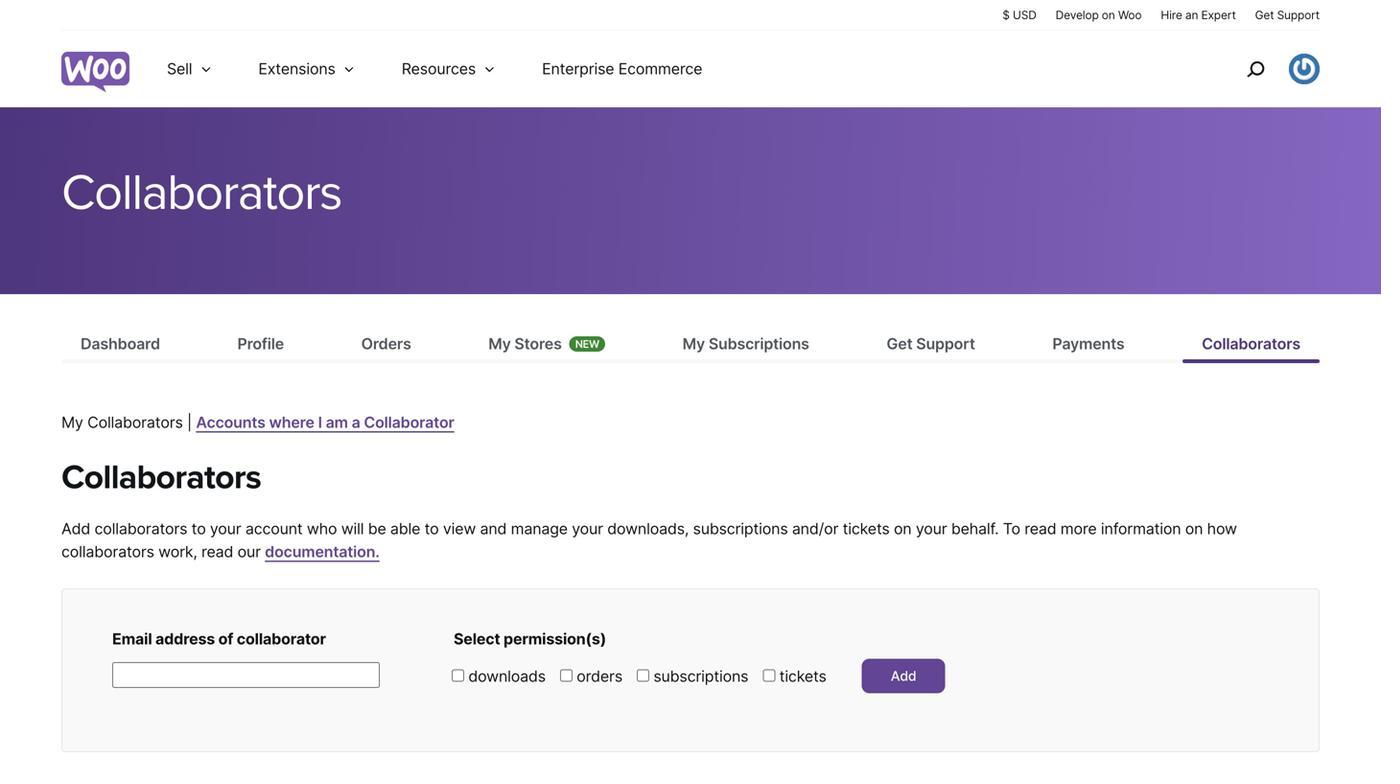 Task type: describe. For each thing, give the bounding box(es) containing it.
accounts where i am a collaborator link
[[196, 414, 454, 432]]

1 to from the left
[[192, 520, 206, 539]]

woo
[[1118, 8, 1142, 22]]

and
[[480, 520, 507, 539]]

subscriptions inside add collaborators to your account who will be able to view and manage your downloads, subscriptions and/or tickets on your behalf. to read more information on how collaborators work, read our
[[693, 520, 788, 539]]

1 vertical spatial get
[[887, 335, 913, 354]]

sell
[[167, 59, 192, 78]]

subscriptions checkbox
[[637, 670, 649, 682]]

hire an expert link
[[1161, 7, 1236, 23]]

more
[[1061, 520, 1097, 539]]

documentation.
[[265, 543, 380, 562]]

0 horizontal spatial on
[[894, 520, 912, 539]]

dashboard
[[81, 335, 160, 354]]

i
[[318, 414, 322, 432]]

downloads
[[468, 668, 546, 686]]

my subscriptions
[[683, 335, 809, 354]]

hire an expert
[[1161, 8, 1236, 22]]

profile
[[237, 335, 284, 354]]

and/or
[[792, 520, 839, 539]]

1 vertical spatial subscriptions
[[654, 668, 749, 686]]

account
[[245, 520, 303, 539]]

will
[[341, 520, 364, 539]]

2 your from the left
[[572, 520, 603, 539]]

stores
[[515, 335, 562, 354]]

add collaborators to your account who will be able to view and manage your downloads, subscriptions and/or tickets on your behalf. to read more information on how collaborators work, read our
[[61, 520, 1237, 562]]

where
[[269, 414, 314, 432]]

select
[[454, 630, 500, 649]]

my for my subscriptions
[[683, 335, 705, 354]]

my stores
[[488, 335, 562, 354]]

$ usd button
[[1003, 7, 1037, 23]]

0 horizontal spatial support
[[916, 335, 975, 354]]

0 vertical spatial collaborators
[[94, 520, 187, 539]]

orders
[[361, 335, 411, 354]]

develop
[[1056, 8, 1099, 22]]

2 to from the left
[[425, 520, 439, 539]]

add for add
[[891, 668, 917, 685]]

view
[[443, 520, 476, 539]]

1 vertical spatial tickets
[[780, 668, 827, 686]]

collaborator
[[237, 630, 326, 649]]

develop on woo link
[[1056, 7, 1142, 23]]

develop on woo
[[1056, 8, 1142, 22]]

ecommerce
[[618, 59, 702, 78]]

2 horizontal spatial on
[[1185, 520, 1203, 539]]

of
[[218, 630, 233, 649]]

resources
[[402, 59, 476, 78]]

1 your from the left
[[210, 520, 241, 539]]

how
[[1207, 520, 1237, 539]]

1 vertical spatial read
[[201, 543, 233, 562]]

collaborator
[[364, 414, 454, 432]]

1 horizontal spatial on
[[1102, 8, 1115, 22]]

1 vertical spatial collaborators
[[61, 543, 154, 562]]

manage
[[511, 520, 568, 539]]

profile link
[[218, 333, 303, 360]]

search image
[[1240, 54, 1271, 84]]

orders link
[[342, 333, 430, 360]]

able
[[390, 520, 420, 539]]

0 horizontal spatial get support link
[[868, 333, 995, 360]]



Task type: locate. For each thing, give the bounding box(es) containing it.
work,
[[158, 543, 197, 562]]

1 vertical spatial add
[[891, 668, 917, 685]]

collaborators link
[[1183, 333, 1320, 360]]

select permission(s)
[[454, 630, 606, 649]]

0 horizontal spatial your
[[210, 520, 241, 539]]

your right manage
[[572, 520, 603, 539]]

to
[[192, 520, 206, 539], [425, 520, 439, 539]]

1 vertical spatial get support link
[[868, 333, 995, 360]]

our
[[237, 543, 261, 562]]

my down "dashboard" link
[[61, 414, 83, 432]]

payments
[[1053, 335, 1125, 354]]

3 your from the left
[[916, 520, 947, 539]]

behalf.
[[951, 520, 999, 539]]

be
[[368, 520, 386, 539]]

0 horizontal spatial get support
[[887, 335, 975, 354]]

my subscriptions link
[[663, 333, 829, 360]]

your left 'behalf.'
[[916, 520, 947, 539]]

who
[[307, 520, 337, 539]]

your
[[210, 520, 241, 539], [572, 520, 603, 539], [916, 520, 947, 539]]

get support
[[1255, 8, 1320, 22], [887, 335, 975, 354]]

my
[[488, 335, 511, 354], [683, 335, 705, 354], [61, 414, 83, 432]]

0 vertical spatial support
[[1277, 8, 1320, 22]]

on
[[1102, 8, 1115, 22], [894, 520, 912, 539], [1185, 520, 1203, 539]]

0 horizontal spatial tickets
[[780, 668, 827, 686]]

collaborators up work,
[[94, 520, 187, 539]]

1 horizontal spatial read
[[1025, 520, 1057, 539]]

expert
[[1201, 8, 1236, 22]]

get support link
[[1255, 7, 1320, 23], [868, 333, 995, 360]]

dashboard link
[[61, 333, 179, 360]]

your up our
[[210, 520, 241, 539]]

0 vertical spatial read
[[1025, 520, 1057, 539]]

1 horizontal spatial tickets
[[843, 520, 890, 539]]

add
[[61, 520, 90, 539], [891, 668, 917, 685]]

get
[[1255, 8, 1274, 22], [887, 335, 913, 354]]

add button
[[862, 659, 946, 694]]

0 vertical spatial subscriptions
[[693, 520, 788, 539]]

0 vertical spatial tickets
[[843, 520, 890, 539]]

enterprise ecommerce
[[542, 59, 702, 78]]

0 horizontal spatial get
[[887, 335, 913, 354]]

1 horizontal spatial add
[[891, 668, 917, 685]]

1 horizontal spatial your
[[572, 520, 603, 539]]

address
[[155, 630, 215, 649]]

usd
[[1013, 8, 1037, 22]]

1 horizontal spatial get support link
[[1255, 7, 1320, 23]]

1 horizontal spatial support
[[1277, 8, 1320, 22]]

1 horizontal spatial my
[[488, 335, 511, 354]]

|
[[187, 414, 192, 432]]

1 horizontal spatial to
[[425, 520, 439, 539]]

0 vertical spatial get support link
[[1255, 7, 1320, 23]]

payments link
[[1033, 333, 1144, 360]]

subscriptions
[[693, 520, 788, 539], [654, 668, 749, 686]]

on left 'how'
[[1185, 520, 1203, 539]]

2 horizontal spatial my
[[683, 335, 705, 354]]

new
[[575, 338, 600, 351]]

1 vertical spatial get support
[[887, 335, 975, 354]]

read
[[1025, 520, 1057, 539], [201, 543, 233, 562]]

extensions
[[258, 59, 335, 78]]

add for add collaborators to your account who will be able to view and manage your downloads, subscriptions and/or tickets on your behalf. to read more information on how collaborators work, read our
[[61, 520, 90, 539]]

email address of collaborator
[[112, 630, 326, 649]]

my for my stores
[[488, 335, 511, 354]]

tickets
[[843, 520, 890, 539], [780, 668, 827, 686]]

subscriptions
[[709, 335, 809, 354]]

read left our
[[201, 543, 233, 562]]

1 horizontal spatial get support
[[1255, 8, 1320, 22]]

service navigation menu element
[[1206, 38, 1320, 100]]

my left subscriptions
[[683, 335, 705, 354]]

on left the woo
[[1102, 8, 1115, 22]]

tickets right tickets checkbox
[[780, 668, 827, 686]]

2 horizontal spatial your
[[916, 520, 947, 539]]

orders
[[577, 668, 623, 686]]

collaborators
[[94, 520, 187, 539], [61, 543, 154, 562]]

0 horizontal spatial read
[[201, 543, 233, 562]]

1 horizontal spatial get
[[1255, 8, 1274, 22]]

information
[[1101, 520, 1181, 539]]

add inside button
[[891, 668, 917, 685]]

0 vertical spatial get support
[[1255, 8, 1320, 22]]

enterprise
[[542, 59, 614, 78]]

collaborators
[[61, 163, 342, 224], [1202, 335, 1301, 354], [87, 414, 183, 432], [61, 458, 261, 498]]

add inside add collaborators to your account who will be able to view and manage your downloads, subscriptions and/or tickets on your behalf. to read more information on how collaborators work, read our
[[61, 520, 90, 539]]

read right to
[[1025, 520, 1057, 539]]

tickets right and/or
[[843, 520, 890, 539]]

$ usd
[[1003, 8, 1037, 22]]

1 vertical spatial support
[[916, 335, 975, 354]]

0 horizontal spatial add
[[61, 520, 90, 539]]

orders checkbox
[[560, 670, 573, 682]]

downloads,
[[607, 520, 689, 539]]

downloads checkbox
[[452, 670, 464, 682]]

my collaborators | accounts where i am a collaborator
[[61, 414, 454, 432]]

to
[[1003, 520, 1021, 539]]

to right the able
[[425, 520, 439, 539]]

my left stores
[[488, 335, 511, 354]]

to up work,
[[192, 520, 206, 539]]

permission(s)
[[504, 630, 606, 649]]

sell button
[[144, 31, 235, 107]]

0 horizontal spatial my
[[61, 414, 83, 432]]

tickets checkbox
[[763, 670, 775, 682]]

am
[[326, 414, 348, 432]]

on left 'behalf.'
[[894, 520, 912, 539]]

0 vertical spatial get
[[1255, 8, 1274, 22]]

a
[[352, 414, 360, 432]]

support
[[1277, 8, 1320, 22], [916, 335, 975, 354]]

an
[[1185, 8, 1198, 22]]

subscriptions left and/or
[[693, 520, 788, 539]]

$
[[1003, 8, 1010, 22]]

accounts
[[196, 414, 265, 432]]

hire
[[1161, 8, 1182, 22]]

documentation. link
[[265, 543, 380, 562]]

0 horizontal spatial to
[[192, 520, 206, 539]]

enterprise ecommerce link
[[519, 31, 725, 107]]

extensions button
[[235, 31, 379, 107]]

tickets inside add collaborators to your account who will be able to view and manage your downloads, subscriptions and/or tickets on your behalf. to read more information on how collaborators work, read our
[[843, 520, 890, 539]]

0 vertical spatial add
[[61, 520, 90, 539]]

resources button
[[379, 31, 519, 107]]

subscriptions right subscriptions checkbox
[[654, 668, 749, 686]]

collaborators left work,
[[61, 543, 154, 562]]

email
[[112, 630, 152, 649]]

open account menu image
[[1289, 54, 1320, 84]]



